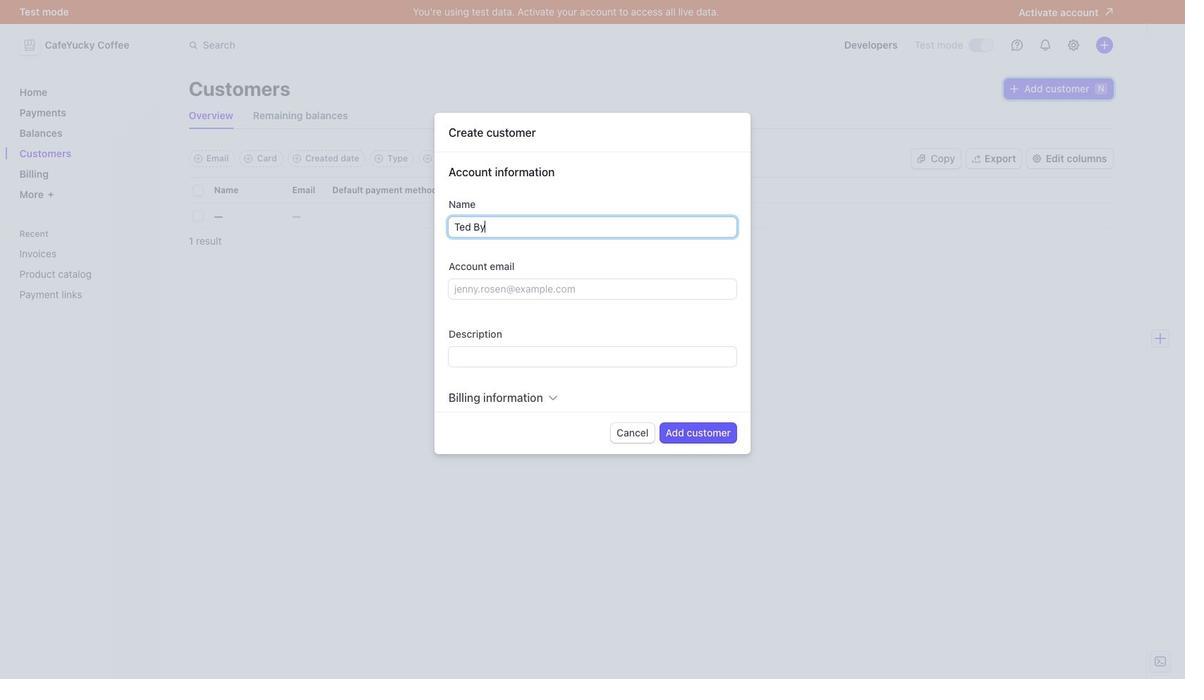 Task type: locate. For each thing, give the bounding box(es) containing it.
1 recent element from the top
[[14, 229, 152, 306]]

jenny.rosen@example.com email field
[[449, 279, 737, 299]]

recent element
[[14, 229, 152, 306], [14, 242, 152, 306]]

tab list
[[189, 103, 1113, 129]]

Select item checkbox
[[193, 211, 203, 221]]

Jenny Rosen text field
[[449, 217, 737, 237]]

2 recent element from the top
[[14, 242, 152, 306]]

None text field
[[449, 347, 737, 367]]

0 vertical spatial svg image
[[1011, 85, 1019, 93]]

1 horizontal spatial svg image
[[1011, 85, 1019, 93]]

add more filters image
[[424, 155, 432, 163]]

None search field
[[180, 32, 578, 58]]

0 horizontal spatial svg image
[[917, 155, 926, 163]]

svg image
[[1011, 85, 1019, 93], [917, 155, 926, 163]]

toolbar
[[189, 150, 491, 167]]

Select All checkbox
[[193, 186, 203, 196]]

add email image
[[194, 155, 202, 163]]



Task type: describe. For each thing, give the bounding box(es) containing it.
core navigation links element
[[14, 80, 152, 206]]

add type image
[[375, 155, 383, 163]]

add card image
[[244, 155, 253, 163]]

add created date image
[[293, 155, 301, 163]]

1 vertical spatial svg image
[[917, 155, 926, 163]]



Task type: vqa. For each thing, say whether or not it's contained in the screenshot.
Help icon
no



